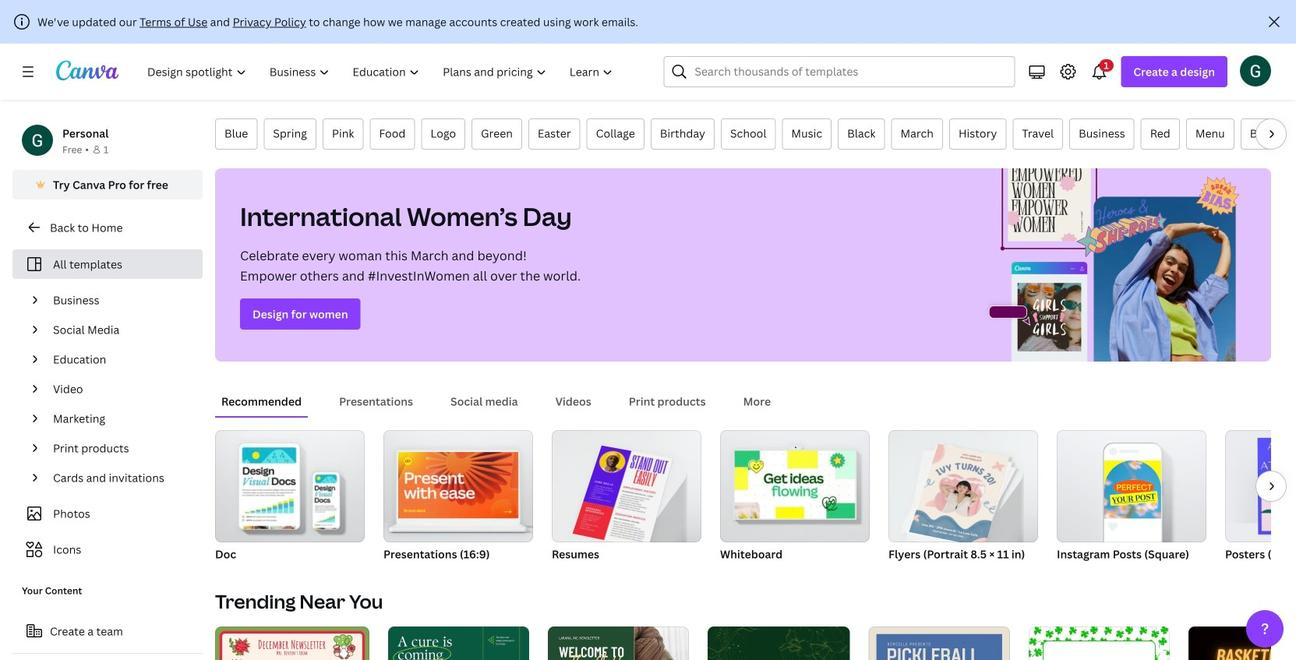 Task type: locate. For each thing, give the bounding box(es) containing it.
presentation (16:9) image
[[383, 430, 533, 542], [398, 452, 518, 518]]

resume image
[[552, 430, 701, 542], [573, 446, 673, 549]]

green simple thank you card 5 x 7 potrait image
[[708, 627, 850, 660]]

medical one-page impact report charity report in dark green light green shapes & scribbles style image
[[388, 627, 529, 660]]

green modern clover st. patrick's day page border image
[[1029, 627, 1170, 660]]

edu december gnome newsletter image
[[215, 627, 369, 660]]

international women's day image
[[981, 168, 1271, 362]]

doc image
[[215, 430, 365, 542], [215, 430, 365, 542]]

poster (18 × 24 in portrait) image
[[1225, 430, 1296, 542], [1258, 438, 1296, 535]]

None search field
[[664, 56, 1015, 87]]

flyer (portrait 8.5 × 11 in) image
[[888, 430, 1038, 542], [909, 444, 1009, 547]]

whiteboard image
[[720, 430, 870, 542], [735, 451, 855, 519]]

Search search field
[[695, 57, 1005, 87]]

instagram post (square) image
[[1057, 430, 1206, 542], [1104, 461, 1161, 519]]



Task type: describe. For each thing, give the bounding box(es) containing it.
black and orange elegant tournament basketball flyer image
[[1188, 627, 1296, 660]]

blue retro pickleball tournament  event flyer image
[[869, 627, 1010, 660]]

top level navigation element
[[137, 56, 626, 87]]

green beige modern minimal skincare email newsletter image
[[548, 627, 689, 660]]

greg robinson image
[[1240, 55, 1271, 86]]



Task type: vqa. For each thing, say whether or not it's contained in the screenshot.
green beige modern minimal skincare email newsletter image
yes



